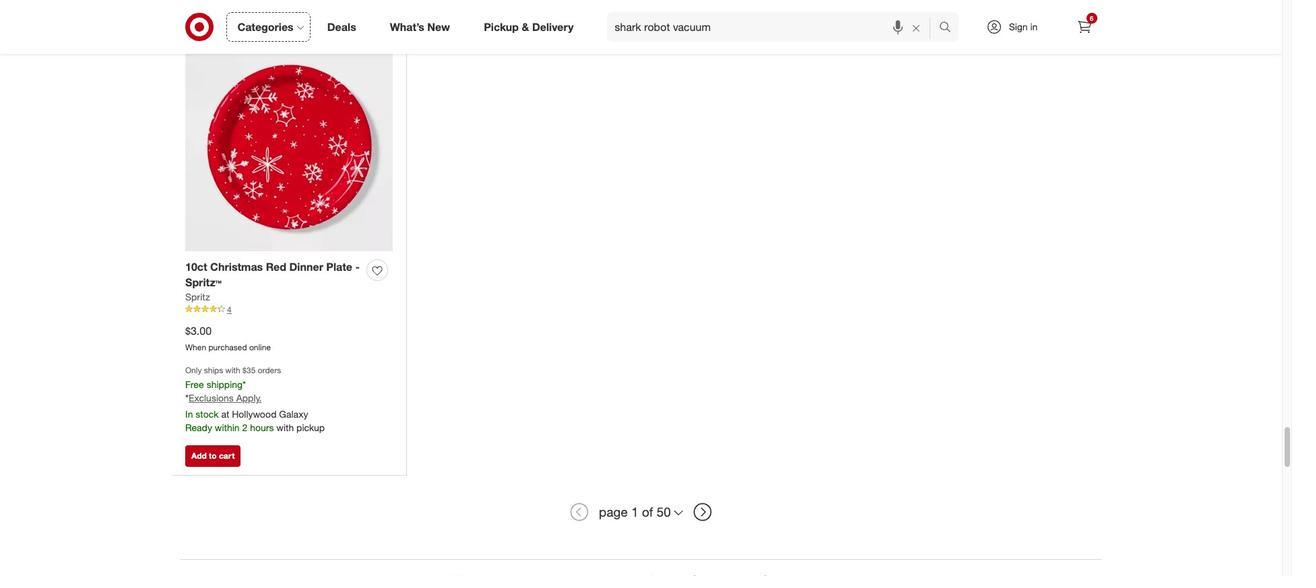 Task type: vqa. For each thing, say whether or not it's contained in the screenshot.
the Galaxy
yes



Task type: describe. For each thing, give the bounding box(es) containing it.
at
[[221, 409, 229, 420]]

2
[[242, 422, 248, 434]]

$3.00
[[185, 324, 212, 337]]

$3.00 when purchased online
[[185, 324, 271, 352]]

page 1 of 50
[[599, 504, 671, 520]]

apply.
[[236, 393, 262, 404]]

page 1 of 50 button
[[593, 497, 689, 527]]

pickup & delivery link
[[473, 12, 591, 42]]

search button
[[933, 12, 966, 44]]

within
[[215, 422, 240, 434]]

50
[[657, 504, 671, 520]]

spritz™
[[185, 276, 222, 289]]

categories
[[238, 20, 294, 33]]

purchased
[[209, 342, 247, 352]]

4 link
[[185, 304, 393, 316]]

new
[[428, 20, 450, 33]]

hollywood
[[232, 409, 277, 420]]

what's new link
[[379, 12, 467, 42]]

search
[[933, 21, 966, 35]]

only
[[185, 366, 202, 376]]

1 vertical spatial *
[[185, 393, 189, 404]]

6 link
[[1070, 12, 1100, 42]]

in
[[1031, 21, 1038, 32]]

ships
[[204, 366, 223, 376]]

0 horizontal spatial with
[[225, 366, 240, 376]]

pickup & delivery
[[484, 20, 574, 33]]

stock
[[196, 409, 219, 420]]

delivery
[[532, 20, 574, 33]]

sign in link
[[975, 12, 1059, 42]]

ready
[[185, 422, 212, 434]]

in
[[185, 409, 193, 420]]

galaxy
[[279, 409, 308, 420]]

online
[[249, 342, 271, 352]]



Task type: locate. For each thing, give the bounding box(es) containing it.
10ct christmas red dinner plate - spritz™
[[185, 260, 360, 289]]

what's new
[[390, 20, 450, 33]]

10ct christmas red dinner plate - spritz™ image
[[185, 44, 393, 252], [185, 44, 393, 252]]

10ct
[[185, 260, 207, 274]]

spritz
[[185, 291, 210, 302]]

spritz link
[[185, 290, 210, 304]]

of
[[642, 504, 653, 520]]

hours
[[250, 422, 274, 434]]

with up "shipping"
[[225, 366, 240, 376]]

when
[[185, 342, 206, 352]]

*
[[243, 378, 246, 390], [185, 393, 189, 404]]

add to cart
[[191, 6, 235, 16], [660, 6, 704, 16], [895, 6, 938, 16], [191, 451, 235, 461]]

christmas
[[210, 260, 263, 274]]

* down $35
[[243, 378, 246, 390]]

shipping
[[207, 378, 243, 390]]

1 horizontal spatial *
[[243, 378, 246, 390]]

pickup
[[484, 20, 519, 33]]

what's
[[390, 20, 425, 33]]

deals
[[327, 20, 356, 33]]

with down galaxy
[[277, 422, 294, 434]]

orders
[[258, 366, 281, 376]]

1 vertical spatial with
[[277, 422, 294, 434]]

deals link
[[316, 12, 373, 42]]

0 horizontal spatial *
[[185, 393, 189, 404]]

cart
[[219, 6, 235, 16], [688, 6, 704, 16], [923, 6, 938, 16], [219, 451, 235, 461]]

&
[[522, 20, 529, 33]]

free
[[185, 378, 204, 390]]

add to cart button
[[185, 1, 241, 22], [654, 1, 710, 22], [889, 1, 944, 22], [185, 445, 241, 467]]

-
[[355, 260, 360, 274]]

6
[[1090, 14, 1094, 22]]

exclusions apply. button
[[189, 392, 262, 405]]

page
[[599, 504, 628, 520]]

sign in
[[1009, 21, 1038, 32]]

0 vertical spatial with
[[225, 366, 240, 376]]

red
[[266, 260, 286, 274]]

sign
[[1009, 21, 1028, 32]]

10ct christmas red dinner plate - spritz™ link
[[185, 259, 361, 290]]

with
[[225, 366, 240, 376], [277, 422, 294, 434]]

only ships with $35 orders free shipping * * exclusions apply. in stock at  hollywood galaxy ready within 2 hours with pickup
[[185, 366, 325, 434]]

0 vertical spatial *
[[243, 378, 246, 390]]

* down the free
[[185, 393, 189, 404]]

4
[[227, 304, 232, 314]]

1 horizontal spatial with
[[277, 422, 294, 434]]

exclusions
[[189, 393, 234, 404]]

$35
[[243, 366, 256, 376]]

to
[[209, 6, 217, 16], [678, 6, 686, 16], [913, 6, 920, 16], [209, 451, 217, 461]]

add
[[191, 6, 207, 16], [660, 6, 676, 16], [895, 6, 910, 16], [191, 451, 207, 461]]

dinner
[[289, 260, 323, 274]]

What can we help you find? suggestions appear below search field
[[607, 12, 943, 42]]

pickup
[[297, 422, 325, 434]]

plate
[[326, 260, 353, 274]]

categories link
[[226, 12, 311, 42]]

1
[[632, 504, 639, 520]]



